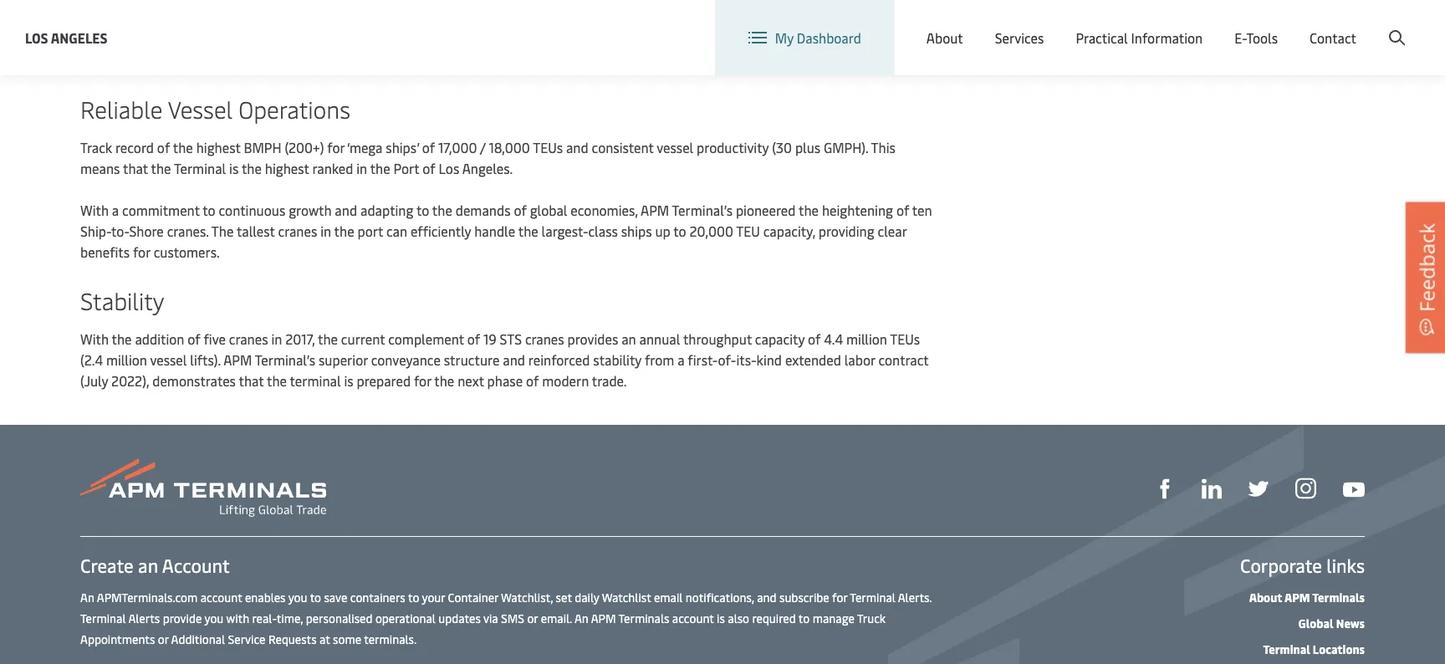Task type: locate. For each thing, give the bounding box(es) containing it.
for up manage
[[832, 589, 848, 605]]

consistent
[[592, 138, 654, 156]]

in inside with a commitment to continuous growth and adapting to the demands of global economies, apm terminal's pioneered the heightening of ten ship-to-shore cranes. the tallest cranes in the port can efficiently handle the largest-class ships up to 20,000 teu capacity, providing clear benefits for customers.
[[320, 222, 331, 240]]

1 vertical spatial teus
[[890, 330, 920, 348]]

feedback
[[1413, 223, 1440, 312]]

0 vertical spatial global
[[1123, 16, 1161, 34]]

highest
[[196, 138, 241, 156], [265, 159, 309, 177]]

terminal down global news
[[1263, 641, 1310, 657]]

to up efficiently
[[417, 201, 429, 219]]

of left ten
[[897, 201, 909, 219]]

enables
[[245, 589, 286, 605]]

its-
[[736, 351, 757, 369]]

in inside track record of the highest bmph (200+) for 'mega ships' of 17,000 / 18,000 teus and consistent vessel productivity (30 plus gmph). this means that the terminal is the highest ranked in the port of los angeles.
[[357, 159, 367, 177]]

2 with from the top
[[80, 330, 109, 348]]

provide
[[163, 610, 202, 626]]

1 horizontal spatial /
[[1314, 15, 1319, 33]]

heightening
[[822, 201, 893, 219]]

of
[[233, 31, 245, 49], [157, 138, 170, 156], [422, 138, 435, 156], [423, 159, 436, 177], [514, 201, 527, 219], [897, 201, 909, 219], [188, 330, 200, 348], [467, 330, 480, 348], [808, 330, 821, 348], [526, 372, 539, 390]]

or down provide
[[158, 631, 169, 647]]

apm inside with a commitment to continuous growth and adapting to the demands of global economies, apm terminal's pioneered the heightening of ten ship-to-shore cranes. the tallest cranes in the port can efficiently handle the largest-class ships up to 20,000 teu capacity, providing clear benefits for customers.
[[641, 201, 669, 219]]

for down conveyance
[[414, 372, 431, 390]]

about inside about 80% of import appointments are kept by trucking companies offering sustainable and reliable import delivery program.
[[163, 31, 200, 49]]

1 vertical spatial in
[[320, 222, 331, 240]]

and inside track record of the highest bmph (200+) for 'mega ships' of 17,000 / 18,000 teus and consistent vessel productivity (30 plus gmph). this means that the terminal is the highest ranked in the port of los angeles.
[[566, 138, 589, 156]]

services
[[995, 29, 1044, 47]]

about for about
[[927, 29, 963, 47]]

tools
[[1247, 29, 1278, 47]]

1 vertical spatial an
[[138, 553, 158, 578]]

terminal's inside with the addition of five cranes in 2017, the current complement of 19 sts cranes provides an annual throughput capacity of 4.4 million teus (2.4 million vessel lifts). apm terminal's superior conveyance structure and reinforced stability from a first-of-its-kind extended labor contract (july 2022), demonstrates that the terminal is prepared for the next phase of modern trade.
[[255, 351, 315, 369]]

extended
[[785, 351, 841, 369]]

1 vertical spatial account
[[672, 610, 714, 626]]

0 horizontal spatial account
[[200, 589, 242, 605]]

for inside with the addition of five cranes in 2017, the current complement of 19 sts cranes provides an annual throughput capacity of 4.4 million teus (2.4 million vessel lifts). apm terminal's superior conveyance structure and reinforced stability from a first-of-its-kind extended labor contract (july 2022), demonstrates that the terminal is prepared for the next phase of modern trade.
[[414, 372, 431, 390]]

terminal up commitment
[[174, 159, 226, 177]]

account down email
[[672, 610, 714, 626]]

of left five
[[188, 330, 200, 348]]

about left switch
[[927, 29, 963, 47]]

0 vertical spatial a
[[112, 201, 119, 219]]

account up provide
[[162, 553, 230, 578]]

login
[[1278, 15, 1311, 33]]

teus up contract
[[890, 330, 920, 348]]

teus right 18,000
[[533, 138, 563, 156]]

1 vertical spatial a
[[678, 351, 685, 369]]

1 horizontal spatial an
[[622, 330, 636, 348]]

terminal up appointments
[[80, 610, 126, 626]]

and inside an apmterminals.com account enables you to save containers to your container watchlist, set daily watchlist email notifications, and subscribe for terminal alerts. terminal alerts provide you with real-time, personalised operational updates via sms or email. an apm terminals account is also required to manage truck appointments or additional service requests at some terminals.
[[757, 589, 777, 605]]

1 horizontal spatial in
[[320, 222, 331, 240]]

0 vertical spatial in
[[357, 159, 367, 177]]

0 vertical spatial with
[[80, 201, 109, 219]]

0 horizontal spatial in
[[271, 330, 282, 348]]

2017,
[[285, 330, 315, 348]]

0 vertical spatial or
[[527, 610, 538, 626]]

to right up
[[674, 222, 686, 240]]

reinforced
[[529, 351, 590, 369]]

1 with from the top
[[80, 201, 109, 219]]

of right ships'
[[422, 138, 435, 156]]

with inside with a commitment to continuous growth and adapting to the demands of global economies, apm terminal's pioneered the heightening of ten ship-to-shore cranes. the tallest cranes in the port can efficiently handle the largest-class ships up to 20,000 teu capacity, providing clear benefits for customers.
[[80, 201, 109, 219]]

0 horizontal spatial terminal's
[[255, 351, 315, 369]]

apm down five
[[223, 351, 252, 369]]

and down sts
[[503, 351, 525, 369]]

bmph
[[244, 138, 281, 156]]

1 horizontal spatial los
[[439, 159, 459, 177]]

program.
[[213, 51, 268, 69]]

is left the also
[[717, 610, 725, 626]]

terminals
[[1313, 589, 1365, 605], [619, 610, 670, 626]]

0 horizontal spatial terminals
[[619, 610, 670, 626]]

that down the record
[[123, 159, 148, 177]]

1 vertical spatial global
[[1299, 615, 1334, 631]]

for up ranked
[[327, 138, 345, 156]]

1 horizontal spatial terminals
[[1313, 589, 1365, 605]]

1 horizontal spatial terminal's
[[672, 201, 733, 219]]

0 horizontal spatial or
[[158, 631, 169, 647]]

0 vertical spatial you
[[288, 589, 307, 605]]

cranes right five
[[229, 330, 268, 348]]

import up the program.
[[249, 31, 289, 49]]

0 vertical spatial highest
[[196, 138, 241, 156]]

the left addition
[[112, 330, 132, 348]]

create
[[1323, 15, 1361, 33], [80, 553, 134, 578]]

0 vertical spatial an
[[80, 589, 94, 605]]

1 vertical spatial that
[[239, 372, 264, 390]]

and left reliable
[[693, 31, 716, 49]]

account up with on the left bottom of page
[[200, 589, 242, 605]]

vessel right the consistent
[[657, 138, 694, 156]]

1 vertical spatial terminal's
[[255, 351, 315, 369]]

2 horizontal spatial is
[[717, 610, 725, 626]]

highest down "reliable vessel operations" on the top left of page
[[196, 138, 241, 156]]

that inside with the addition of five cranes in 2017, the current complement of 19 sts cranes provides an annual throughput capacity of 4.4 million teus (2.4 million vessel lifts). apm terminal's superior conveyance structure and reinforced stability from a first-of-its-kind extended labor contract (july 2022), demonstrates that the terminal is prepared for the next phase of modern trade.
[[239, 372, 264, 390]]

real-
[[252, 610, 277, 626]]

0 vertical spatial teus
[[533, 138, 563, 156]]

account
[[1364, 15, 1414, 33], [162, 553, 230, 578]]

a
[[112, 201, 119, 219], [678, 351, 685, 369]]

daily
[[575, 589, 599, 605]]

terminal locations
[[1263, 641, 1365, 657]]

0 horizontal spatial teus
[[533, 138, 563, 156]]

1 horizontal spatial import
[[767, 31, 807, 49]]

first-
[[688, 351, 718, 369]]

you up "time,"
[[288, 589, 307, 605]]

capacity
[[755, 330, 805, 348]]

demonstrates
[[152, 372, 236, 390]]

0 horizontal spatial a
[[112, 201, 119, 219]]

1 horizontal spatial or
[[527, 610, 538, 626]]

sts
[[500, 330, 522, 348]]

about for about apm terminals
[[1249, 589, 1282, 605]]

highest down (200+)
[[265, 159, 309, 177]]

containers
[[350, 589, 406, 605]]

apm down daily
[[591, 610, 616, 626]]

create right the login
[[1323, 15, 1361, 33]]

1 vertical spatial is
[[344, 372, 354, 390]]

global menu
[[1123, 16, 1199, 34]]

0 vertical spatial account
[[200, 589, 242, 605]]

million up 2022),
[[106, 351, 147, 369]]

1 vertical spatial los
[[439, 159, 459, 177]]

clear
[[878, 222, 907, 240]]

angeles.
[[462, 159, 513, 177]]

cranes inside with a commitment to continuous growth and adapting to the demands of global economies, apm terminal's pioneered the heightening of ten ship-to-shore cranes. the tallest cranes in the port can efficiently handle the largest-class ships up to 20,000 teu capacity, providing clear benefits for customers.
[[278, 222, 317, 240]]

of up the program.
[[233, 31, 245, 49]]

2022),
[[111, 372, 149, 390]]

about up delivery
[[163, 31, 200, 49]]

vessel down addition
[[150, 351, 187, 369]]

and inside with the addition of five cranes in 2017, the current complement of 19 sts cranes provides an annual throughput capacity of 4.4 million teus (2.4 million vessel lifts). apm terminal's superior conveyance structure and reinforced stability from a first-of-its-kind extended labor contract (july 2022), demonstrates that the terminal is prepared for the next phase of modern trade.
[[503, 351, 525, 369]]

0 vertical spatial terminal's
[[672, 201, 733, 219]]

or right sms
[[527, 610, 538, 626]]

a inside with a commitment to continuous growth and adapting to the demands of global economies, apm terminal's pioneered the heightening of ten ship-to-shore cranes. the tallest cranes in the port can efficiently handle the largest-class ships up to 20,000 teu capacity, providing clear benefits for customers.
[[112, 201, 119, 219]]

1 vertical spatial /
[[480, 138, 486, 156]]

terminal inside track record of the highest bmph (200+) for 'mega ships' of 17,000 / 18,000 teus and consistent vessel productivity (30 plus gmph). this means that the terminal is the highest ranked in the port of los angeles.
[[174, 159, 226, 177]]

to-
[[111, 222, 129, 240]]

terminals up global news link
[[1313, 589, 1365, 605]]

cranes down the 'growth'
[[278, 222, 317, 240]]

locations
[[1313, 641, 1365, 657]]

an
[[622, 330, 636, 348], [138, 553, 158, 578]]

record
[[115, 138, 154, 156]]

about apm terminals
[[1249, 589, 1365, 605]]

0 vertical spatial los
[[25, 28, 48, 46]]

1 horizontal spatial about
[[927, 29, 963, 47]]

a right from at left
[[678, 351, 685, 369]]

services button
[[995, 0, 1044, 75]]

to
[[203, 201, 215, 219], [417, 201, 429, 219], [674, 222, 686, 240], [310, 589, 321, 605], [408, 589, 419, 605], [799, 610, 810, 626]]

in left 2017, in the left of the page
[[271, 330, 282, 348]]

companies
[[502, 31, 566, 49]]

2 vertical spatial in
[[271, 330, 282, 348]]

1 horizontal spatial that
[[239, 372, 264, 390]]

0 horizontal spatial about
[[163, 31, 200, 49]]

or
[[527, 610, 538, 626], [158, 631, 169, 647]]

1 horizontal spatial account
[[672, 610, 714, 626]]

an up appointments
[[80, 589, 94, 605]]

in inside with the addition of five cranes in 2017, the current complement of 19 sts cranes provides an annual throughput capacity of 4.4 million teus (2.4 million vessel lifts). apm terminal's superior conveyance structure and reinforced stability from a first-of-its-kind extended labor contract (july 2022), demonstrates that the terminal is prepared for the next phase of modern trade.
[[271, 330, 282, 348]]

with up (2.4
[[80, 330, 109, 348]]

0 horizontal spatial million
[[106, 351, 147, 369]]

watchlist
[[602, 589, 651, 605]]

that right demonstrates
[[239, 372, 264, 390]]

0 vertical spatial an
[[622, 330, 636, 348]]

1 vertical spatial terminals
[[619, 610, 670, 626]]

for down shore
[[133, 243, 150, 261]]

with for with the addition of five cranes in 2017, the current complement of 19 sts cranes provides an annual throughput capacity of 4.4 million teus (2.4 million vessel lifts). apm terminal's superior conveyance structure and reinforced stability from a first-of-its-kind extended labor contract (july 2022), demonstrates that the terminal is prepared for the next phase of modern trade.
[[80, 330, 109, 348]]

1 vertical spatial create
[[80, 553, 134, 578]]

the down 'mega
[[370, 159, 390, 177]]

0 horizontal spatial that
[[123, 159, 148, 177]]

apm up up
[[641, 201, 669, 219]]

plus
[[795, 138, 821, 156]]

0 horizontal spatial account
[[162, 553, 230, 578]]

and up required
[[757, 589, 777, 605]]

0 vertical spatial create
[[1323, 15, 1361, 33]]

terminal locations link
[[1263, 641, 1365, 657]]

for inside an apmterminals.com account enables you to save containers to your container watchlist, set daily watchlist email notifications, and subscribe for terminal alerts. terminal alerts provide you with real-time, personalised operational updates via sms or email. an apm terminals account is also required to manage truck appointments or additional service requests at some terminals.
[[832, 589, 848, 605]]

1 horizontal spatial vessel
[[657, 138, 694, 156]]

1 horizontal spatial an
[[575, 610, 589, 626]]

terminal up truck
[[850, 589, 896, 605]]

0 horizontal spatial you
[[204, 610, 224, 626]]

with for with a commitment to continuous growth and adapting to the demands of global economies, apm terminal's pioneered the heightening of ten ship-to-shore cranes. the tallest cranes in the port can efficiently handle the largest-class ships up to 20,000 teu capacity, providing clear benefits for customers.
[[80, 201, 109, 219]]

of left the 19
[[467, 330, 480, 348]]

with inside with the addition of five cranes in 2017, the current complement of 19 sts cranes provides an annual throughput capacity of 4.4 million teus (2.4 million vessel lifts). apm terminal's superior conveyance structure and reinforced stability from a first-of-its-kind extended labor contract (july 2022), demonstrates that the terminal is prepared for the next phase of modern trade.
[[80, 330, 109, 348]]

0 horizontal spatial import
[[249, 31, 289, 49]]

1 vertical spatial with
[[80, 330, 109, 348]]

0 vertical spatial vessel
[[657, 138, 694, 156]]

0 horizontal spatial /
[[480, 138, 486, 156]]

an down daily
[[575, 610, 589, 626]]

terminal's down 2017, in the left of the page
[[255, 351, 315, 369]]

0 horizontal spatial is
[[229, 159, 239, 177]]

1 horizontal spatial you
[[288, 589, 307, 605]]

and left the consistent
[[566, 138, 589, 156]]

and right the 'growth'
[[335, 201, 357, 219]]

vessel inside with the addition of five cranes in 2017, the current complement of 19 sts cranes provides an annual throughput capacity of 4.4 million teus (2.4 million vessel lifts). apm terminal's superior conveyance structure and reinforced stability from a first-of-its-kind extended labor contract (july 2022), demonstrates that the terminal is prepared for the next phase of modern trade.
[[150, 351, 187, 369]]

account
[[200, 589, 242, 605], [672, 610, 714, 626]]

port
[[394, 159, 419, 177]]

global inside 'button'
[[1123, 16, 1161, 34]]

the left next
[[434, 372, 454, 390]]

cranes up the reinforced
[[525, 330, 564, 348]]

alerts.
[[898, 589, 932, 605]]

0 horizontal spatial vessel
[[150, 351, 187, 369]]

0 horizontal spatial global
[[1123, 16, 1161, 34]]

of left global
[[514, 201, 527, 219]]

an up stability
[[622, 330, 636, 348]]

19
[[483, 330, 497, 348]]

1 vertical spatial highest
[[265, 159, 309, 177]]

to down the subscribe
[[799, 610, 810, 626]]

17,000
[[438, 138, 477, 156]]

1 horizontal spatial global
[[1299, 615, 1334, 631]]

create up apmterminals.com
[[80, 553, 134, 578]]

is up continuous
[[229, 159, 239, 177]]

apmterminals.com
[[97, 589, 198, 605]]

1 vertical spatial an
[[575, 610, 589, 626]]

1 horizontal spatial create
[[1323, 15, 1361, 33]]

a up to-
[[112, 201, 119, 219]]

is down 'superior'
[[344, 372, 354, 390]]

of right port
[[423, 159, 436, 177]]

2 horizontal spatial about
[[1249, 589, 1282, 605]]

also
[[728, 610, 749, 626]]

news
[[1336, 615, 1365, 631]]

some
[[333, 631, 361, 647]]

class
[[588, 222, 618, 240]]

practical information button
[[1076, 0, 1203, 75]]

1 vertical spatial million
[[106, 351, 147, 369]]

about for about 80% of import appointments are kept by trucking companies offering sustainable and reliable import delivery program.
[[163, 31, 200, 49]]

1 horizontal spatial account
[[1364, 15, 1414, 33]]

los left angeles
[[25, 28, 48, 46]]

to up the
[[203, 201, 215, 219]]

/ right the login
[[1314, 15, 1319, 33]]

0 vertical spatial that
[[123, 159, 148, 177]]

practical information
[[1076, 29, 1203, 47]]

1 vertical spatial you
[[204, 610, 224, 626]]

that
[[123, 159, 148, 177], [239, 372, 264, 390]]

an apmterminals.com account enables you to save containers to your container watchlist, set daily watchlist email notifications, and subscribe for terminal alerts. terminal alerts provide you with real-time, personalised operational updates via sms or email. an apm terminals account is also required to manage truck appointments or additional service requests at some terminals.
[[80, 589, 932, 647]]

/ up angeles.
[[480, 138, 486, 156]]

in down 'mega
[[357, 159, 367, 177]]

terminal's up 20,000
[[672, 201, 733, 219]]

terminals down watchlist at bottom
[[619, 610, 670, 626]]

the down vessel
[[173, 138, 193, 156]]

via
[[483, 610, 498, 626]]

import right reliable
[[767, 31, 807, 49]]

kind
[[757, 351, 782, 369]]

delivery
[[163, 51, 210, 69]]

1 import from the left
[[249, 31, 289, 49]]

2 horizontal spatial in
[[357, 159, 367, 177]]

terminal
[[290, 372, 341, 390]]

appointments
[[292, 31, 376, 49]]

los down '17,000'
[[439, 159, 459, 177]]

vessel
[[657, 138, 694, 156], [150, 351, 187, 369]]

throughput
[[683, 330, 752, 348]]

of right the record
[[157, 138, 170, 156]]

with up ship-
[[80, 201, 109, 219]]

you left with on the left bottom of page
[[204, 610, 224, 626]]

apmt footer logo image
[[80, 458, 326, 517]]

reliable vessel operations
[[80, 92, 350, 124]]

linkedin__x28_alt_x29__3_ link
[[1202, 476, 1222, 499]]

the down the record
[[151, 159, 171, 177]]

1 horizontal spatial teus
[[890, 330, 920, 348]]

create an account
[[80, 553, 230, 578]]

you
[[288, 589, 307, 605], [204, 610, 224, 626]]

2 import from the left
[[767, 31, 807, 49]]

for inside track record of the highest bmph (200+) for 'mega ships' of 17,000 / 18,000 teus and consistent vessel productivity (30 plus gmph). this means that the terminal is the highest ranked in the port of los angeles.
[[327, 138, 345, 156]]

0 vertical spatial million
[[846, 330, 887, 348]]

for
[[327, 138, 345, 156], [133, 243, 150, 261], [414, 372, 431, 390], [832, 589, 848, 605]]

apm inside an apmterminals.com account enables you to save containers to your container watchlist, set daily watchlist email notifications, and subscribe for terminal alerts. terminal alerts provide you with real-time, personalised operational updates via sms or email. an apm terminals account is also required to manage truck appointments or additional service requests at some terminals.
[[591, 610, 616, 626]]

contact button
[[1310, 0, 1357, 75]]

trucking
[[449, 31, 499, 49]]

los
[[25, 28, 48, 46], [439, 159, 459, 177]]

0 vertical spatial is
[[229, 159, 239, 177]]

1 horizontal spatial cranes
[[278, 222, 317, 240]]

is inside an apmterminals.com account enables you to save containers to your container watchlist, set daily watchlist email notifications, and subscribe for terminal alerts. terminal alerts provide you with real-time, personalised operational updates via sms or email. an apm terminals account is also required to manage truck appointments or additional service requests at some terminals.
[[717, 610, 725, 626]]

can
[[386, 222, 407, 240]]

1 vertical spatial vessel
[[150, 351, 187, 369]]

1 horizontal spatial a
[[678, 351, 685, 369]]

2 vertical spatial is
[[717, 610, 725, 626]]

in down the 'growth'
[[320, 222, 331, 240]]

account right contact 'popup button'
[[1364, 15, 1414, 33]]

1 horizontal spatial is
[[344, 372, 354, 390]]

teu
[[736, 222, 760, 240]]

reliable
[[80, 92, 163, 124]]

an up apmterminals.com
[[138, 553, 158, 578]]

million up labor
[[846, 330, 887, 348]]

1 vertical spatial or
[[158, 631, 169, 647]]

about down 'corporate' on the bottom right
[[1249, 589, 1282, 605]]



Task type: vqa. For each thing, say whether or not it's contained in the screenshot.
with a commitment to continuous growth and adapting to the demands of global economies, apm terminal's pioneered the heightening of ten ship-to-shore cranes. the tallest cranes in the port can efficiently handle the largest-class ships up to 20,000 teu capacity, providing clear benefits for customers.
yes



Task type: describe. For each thing, give the bounding box(es) containing it.
addition
[[135, 330, 184, 348]]

0 horizontal spatial an
[[80, 589, 94, 605]]

additional
[[171, 631, 225, 647]]

the left the terminal at the bottom of page
[[267, 372, 287, 390]]

customers.
[[154, 243, 219, 261]]

switch location
[[975, 15, 1069, 33]]

ships
[[621, 222, 652, 240]]

los angeles link
[[25, 27, 108, 48]]

ten
[[912, 201, 932, 219]]

superior
[[319, 351, 368, 369]]

0 horizontal spatial highest
[[196, 138, 241, 156]]

1 horizontal spatial highest
[[265, 159, 309, 177]]

angeles
[[51, 28, 108, 46]]

labor
[[845, 351, 875, 369]]

structure
[[444, 351, 500, 369]]

with a commitment to continuous growth and adapting to the demands of global economies, apm terminal's pioneered the heightening of ten ship-to-shore cranes. the tallest cranes in the port can efficiently handle the largest-class ships up to 20,000 teu capacity, providing clear benefits for customers.
[[80, 201, 932, 261]]

the
[[211, 222, 234, 240]]

operational
[[375, 610, 436, 626]]

of left 4.4
[[808, 330, 821, 348]]

are
[[380, 31, 399, 49]]

truck
[[857, 610, 886, 626]]

vessel inside track record of the highest bmph (200+) for 'mega ships' of 17,000 / 18,000 teus and consistent vessel productivity (30 plus gmph). this means that the terminal is the highest ranked in the port of los angeles.
[[657, 138, 694, 156]]

the up efficiently
[[432, 201, 452, 219]]

reliable
[[719, 31, 764, 49]]

sms
[[501, 610, 524, 626]]

0 vertical spatial /
[[1314, 15, 1319, 33]]

adapting
[[360, 201, 414, 219]]

at
[[320, 631, 330, 647]]

about 80% of import appointments are kept by trucking companies offering sustainable and reliable import delivery program.
[[163, 31, 807, 69]]

login / create account link
[[1247, 0, 1414, 49]]

and inside with a commitment to continuous growth and adapting to the demands of global economies, apm terminal's pioneered the heightening of ten ship-to-shore cranes. the tallest cranes in the port can efficiently handle the largest-class ships up to 20,000 teu capacity, providing clear benefits for customers.
[[335, 201, 357, 219]]

0 horizontal spatial los
[[25, 28, 48, 46]]

phase
[[487, 372, 523, 390]]

my dashboard button
[[748, 0, 861, 75]]

apm inside with the addition of five cranes in 2017, the current complement of 19 sts cranes provides an annual throughput capacity of 4.4 million teus (2.4 million vessel lifts). apm terminal's superior conveyance structure and reinforced stability from a first-of-its-kind extended labor contract (july 2022), demonstrates that the terminal is prepared for the next phase of modern trade.
[[223, 351, 252, 369]]

and inside about 80% of import appointments are kept by trucking companies offering sustainable and reliable import delivery program.
[[693, 31, 716, 49]]

contact
[[1310, 29, 1357, 47]]

is inside with the addition of five cranes in 2017, the current complement of 19 sts cranes provides an annual throughput capacity of 4.4 million teus (2.4 million vessel lifts). apm terminal's superior conveyance structure and reinforced stability from a first-of-its-kind extended labor contract (july 2022), demonstrates that the terminal is prepared for the next phase of modern trade.
[[344, 372, 354, 390]]

practical
[[1076, 29, 1128, 47]]

time,
[[277, 610, 303, 626]]

next
[[458, 372, 484, 390]]

lifts).
[[190, 351, 221, 369]]

'mega
[[347, 138, 383, 156]]

conveyance
[[371, 351, 441, 369]]

global news
[[1299, 615, 1365, 631]]

personalised
[[306, 610, 373, 626]]

an inside with the addition of five cranes in 2017, the current complement of 19 sts cranes provides an annual throughput capacity of 4.4 million teus (2.4 million vessel lifts). apm terminal's superior conveyance structure and reinforced stability from a first-of-its-kind extended labor contract (july 2022), demonstrates that the terminal is prepared for the next phase of modern trade.
[[622, 330, 636, 348]]

by
[[432, 31, 446, 49]]

0 vertical spatial account
[[1364, 15, 1414, 33]]

apm down the corporate links
[[1285, 589, 1310, 605]]

email.
[[541, 610, 572, 626]]

corporate
[[1240, 553, 1322, 578]]

los angeles
[[25, 28, 108, 46]]

0 horizontal spatial an
[[138, 553, 158, 578]]

/ inside track record of the highest bmph (200+) for 'mega ships' of 17,000 / 18,000 teus and consistent vessel productivity (30 plus gmph). this means that the terminal is the highest ranked in the port of los angeles.
[[480, 138, 486, 156]]

global for global news
[[1299, 615, 1334, 631]]

save
[[324, 589, 347, 605]]

1 vertical spatial account
[[162, 553, 230, 578]]

to left your
[[408, 589, 419, 605]]

requests
[[268, 631, 317, 647]]

operations
[[239, 92, 350, 124]]

that inside track record of the highest bmph (200+) for 'mega ships' of 17,000 / 18,000 teus and consistent vessel productivity (30 plus gmph). this means that the terminal is the highest ranked in the port of los angeles.
[[123, 159, 148, 177]]

of right phase
[[526, 372, 539, 390]]

4.4
[[824, 330, 843, 348]]

about apm terminals link
[[1249, 589, 1365, 605]]

2 horizontal spatial cranes
[[525, 330, 564, 348]]

container
[[448, 589, 498, 605]]

the up 'superior'
[[318, 330, 338, 348]]

global news link
[[1299, 615, 1365, 631]]

demands
[[456, 201, 511, 219]]

location
[[1018, 15, 1069, 33]]

twitter image
[[1249, 479, 1269, 499]]

contract
[[879, 351, 929, 369]]

gmph).
[[824, 138, 868, 156]]

switch location button
[[948, 15, 1069, 34]]

notifications,
[[686, 589, 754, 605]]

about button
[[927, 0, 963, 75]]

global for global menu
[[1123, 16, 1161, 34]]

pioneered
[[736, 201, 796, 219]]

for inside with a commitment to continuous growth and adapting to the demands of global economies, apm terminal's pioneered the heightening of ten ship-to-shore cranes. the tallest cranes in the port can efficiently handle the largest-class ships up to 20,000 teu capacity, providing clear benefits for customers.
[[133, 243, 150, 261]]

my
[[775, 29, 794, 47]]

facebook image
[[1155, 479, 1175, 499]]

terminal's inside with a commitment to continuous growth and adapting to the demands of global economies, apm terminal's pioneered the heightening of ten ship-to-shore cranes. the tallest cranes in the port can efficiently handle the largest-class ships up to 20,000 teu capacity, providing clear benefits for customers.
[[672, 201, 733, 219]]

updates
[[438, 610, 481, 626]]

a inside with the addition of five cranes in 2017, the current complement of 19 sts cranes provides an annual throughput capacity of 4.4 million teus (2.4 million vessel lifts). apm terminal's superior conveyance structure and reinforced stability from a first-of-its-kind extended labor contract (july 2022), demonstrates that the terminal is prepared for the next phase of modern trade.
[[678, 351, 685, 369]]

the down global
[[518, 222, 538, 240]]

providing
[[819, 222, 875, 240]]

port
[[358, 222, 383, 240]]

0 horizontal spatial create
[[80, 553, 134, 578]]

(july
[[80, 372, 108, 390]]

from
[[645, 351, 674, 369]]

track
[[80, 138, 112, 156]]

1 horizontal spatial million
[[846, 330, 887, 348]]

track record of the highest bmph (200+) for 'mega ships' of 17,000 / 18,000 teus and consistent vessel productivity (30 plus gmph). this means that the terminal is the highest ranked in the port of los angeles.
[[80, 138, 896, 177]]

commitment
[[122, 201, 200, 219]]

80%
[[203, 31, 229, 49]]

e-tools button
[[1235, 0, 1278, 75]]

teus inside track record of the highest bmph (200+) for 'mega ships' of 17,000 / 18,000 teus and consistent vessel productivity (30 plus gmph). this means that the terminal is the highest ranked in the port of los angeles.
[[533, 138, 563, 156]]

of-
[[718, 351, 736, 369]]

terminals inside an apmterminals.com account enables you to save containers to your container watchlist, set daily watchlist email notifications, and subscribe for terminal alerts. terminal alerts provide you with real-time, personalised operational updates via sms or email. an apm terminals account is also required to manage truck appointments or additional service requests at some terminals.
[[619, 610, 670, 626]]

linkedin image
[[1202, 479, 1222, 499]]

benefits
[[80, 243, 130, 261]]

(30
[[772, 138, 792, 156]]

to left save
[[310, 589, 321, 605]]

appointments
[[80, 631, 155, 647]]

the left "port"
[[334, 222, 354, 240]]

stability
[[80, 284, 164, 316]]

service
[[228, 631, 266, 647]]

the down bmph
[[242, 159, 262, 177]]

of inside about 80% of import appointments are kept by trucking companies offering sustainable and reliable import delivery program.
[[233, 31, 245, 49]]

e-tools
[[1235, 29, 1278, 47]]

sustainable
[[621, 31, 690, 49]]

the up capacity,
[[799, 201, 819, 219]]

los inside track record of the highest bmph (200+) for 'mega ships' of 17,000 / 18,000 teus and consistent vessel productivity (30 plus gmph). this means that the terminal is the highest ranked in the port of los angeles.
[[439, 159, 459, 177]]

growth
[[289, 201, 332, 219]]

instagram image
[[1296, 478, 1317, 499]]

global menu button
[[1086, 0, 1216, 50]]

watchlist,
[[501, 589, 553, 605]]

trade.
[[592, 372, 627, 390]]

0 horizontal spatial cranes
[[229, 330, 268, 348]]

youtube image
[[1343, 482, 1365, 497]]

20,000
[[690, 222, 734, 240]]

teus inside with the addition of five cranes in 2017, the current complement of 19 sts cranes provides an annual throughput capacity of 4.4 million teus (2.4 million vessel lifts). apm terminal's superior conveyance structure and reinforced stability from a first-of-its-kind extended labor contract (july 2022), demonstrates that the terminal is prepared for the next phase of modern trade.
[[890, 330, 920, 348]]

0 vertical spatial terminals
[[1313, 589, 1365, 605]]

alerts
[[128, 610, 160, 626]]

is inside track record of the highest bmph (200+) for 'mega ships' of 17,000 / 18,000 teus and consistent vessel productivity (30 plus gmph). this means that the terminal is the highest ranked in the port of los angeles.
[[229, 159, 239, 177]]



